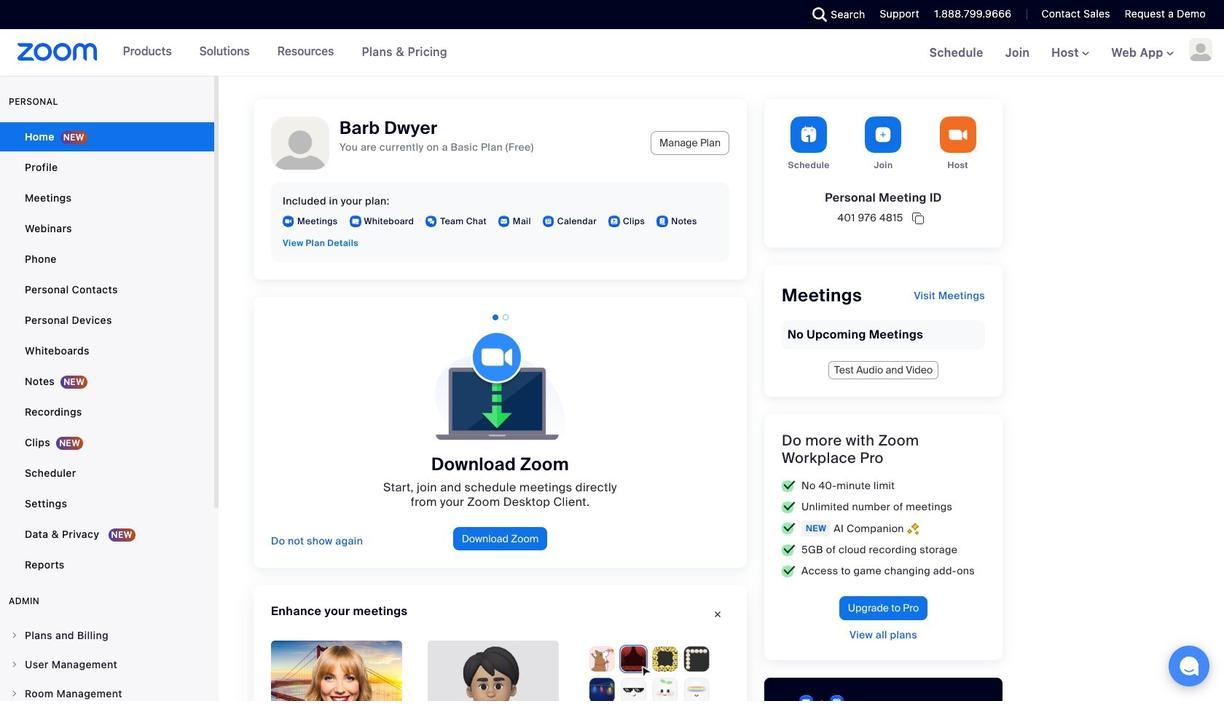 Task type: describe. For each thing, give the bounding box(es) containing it.
admin menu menu
[[0, 622, 214, 702]]

profile picture image
[[1189, 38, 1213, 61]]

4 check box image from the top
[[782, 545, 796, 556]]

3 menu item from the top
[[0, 681, 214, 702]]

calendar image
[[830, 696, 845, 702]]

1 check box image from the top
[[782, 481, 796, 492]]

profile.zoom_calendar image
[[543, 216, 554, 227]]

zoom filters image
[[584, 641, 716, 702]]

product information navigation
[[97, 29, 458, 76]]

profile.zoom_whiteboard image
[[350, 216, 361, 227]]

right image
[[10, 661, 19, 670]]

profile.zoom_notes image
[[657, 216, 668, 227]]

virtual backgrounds image
[[271, 641, 402, 702]]

right image for 1st menu item from the bottom of the the "admin menu" menu
[[10, 690, 19, 699]]

meetings navigation
[[919, 29, 1224, 77]]

mail image
[[799, 696, 814, 702]]



Task type: vqa. For each thing, say whether or not it's contained in the screenshot.
Join Image
yes



Task type: locate. For each thing, give the bounding box(es) containing it.
2 check box image from the top
[[782, 502, 796, 513]]

3 check box image from the top
[[782, 523, 796, 535]]

zoom logo image
[[17, 43, 97, 61]]

advanced feature image
[[907, 523, 919, 535]]

banner
[[0, 29, 1224, 77]]

1 vertical spatial menu item
[[0, 652, 214, 679]]

profile.zoom_clips image
[[609, 216, 620, 227]]

custom avatars image
[[428, 641, 559, 702]]

right image down right icon
[[10, 690, 19, 699]]

download zoom image
[[423, 332, 577, 442]]

profile.zoom_team_chat image
[[426, 216, 437, 227]]

1 menu item from the top
[[0, 622, 214, 650]]

right image for third menu item from the bottom
[[10, 632, 19, 641]]

2 right image from the top
[[10, 690, 19, 699]]

right image up right icon
[[10, 632, 19, 641]]

open chat image
[[1179, 657, 1200, 677]]

host image
[[940, 117, 976, 153]]

right image
[[10, 632, 19, 641], [10, 690, 19, 699]]

join image
[[865, 117, 902, 153]]

schedule image
[[791, 117, 827, 153]]

0 vertical spatial menu item
[[0, 622, 214, 650]]

profile.zoom_meetings image
[[283, 216, 294, 227]]

1 vertical spatial right image
[[10, 690, 19, 699]]

check box image
[[782, 566, 796, 578]]

2 menu item from the top
[[0, 652, 214, 679]]

list
[[764, 679, 1224, 702]]

menu item
[[0, 622, 214, 650], [0, 652, 214, 679], [0, 681, 214, 702]]

avatar image
[[272, 117, 329, 174]]

0 vertical spatial right image
[[10, 632, 19, 641]]

2 vertical spatial menu item
[[0, 681, 214, 702]]

personal menu menu
[[0, 122, 214, 582]]

1 right image from the top
[[10, 632, 19, 641]]

profile.zoom_mail image
[[498, 216, 510, 227]]

check box image
[[782, 481, 796, 492], [782, 502, 796, 513], [782, 523, 796, 535], [782, 545, 796, 556]]



